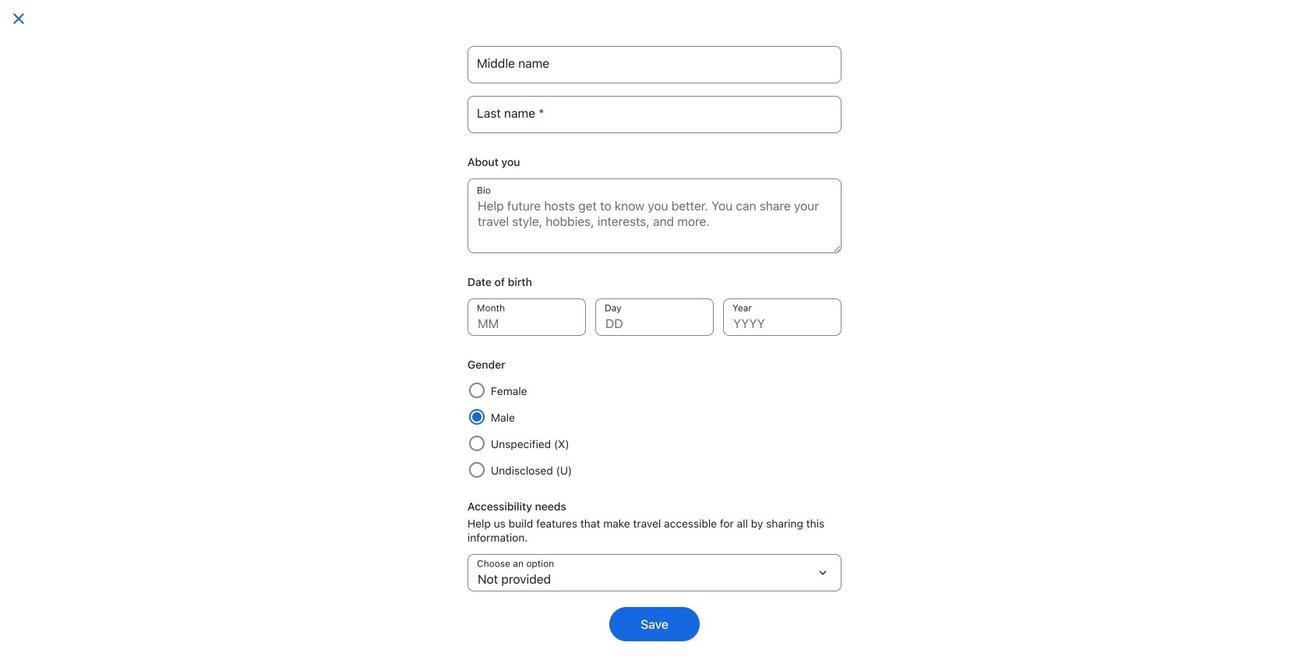 Task type: describe. For each thing, give the bounding box(es) containing it.
close image
[[9, 9, 28, 28]]

MM telephone field
[[468, 298, 586, 336]]



Task type: vqa. For each thing, say whether or not it's contained in the screenshot.
DD "phone field"
yes



Task type: locate. For each thing, give the bounding box(es) containing it.
None text field
[[468, 46, 842, 83], [468, 96, 842, 133], [468, 46, 842, 83], [468, 96, 842, 133]]

main content
[[461, 75, 1122, 660]]

DD telephone field
[[595, 298, 714, 336]]

YYYY telephone field
[[723, 298, 842, 336]]

dialog
[[0, 0, 1309, 660]]

Help future hosts get to know you better. You can share your travel style, hobbies, interests, and more. text field
[[468, 178, 842, 253]]



